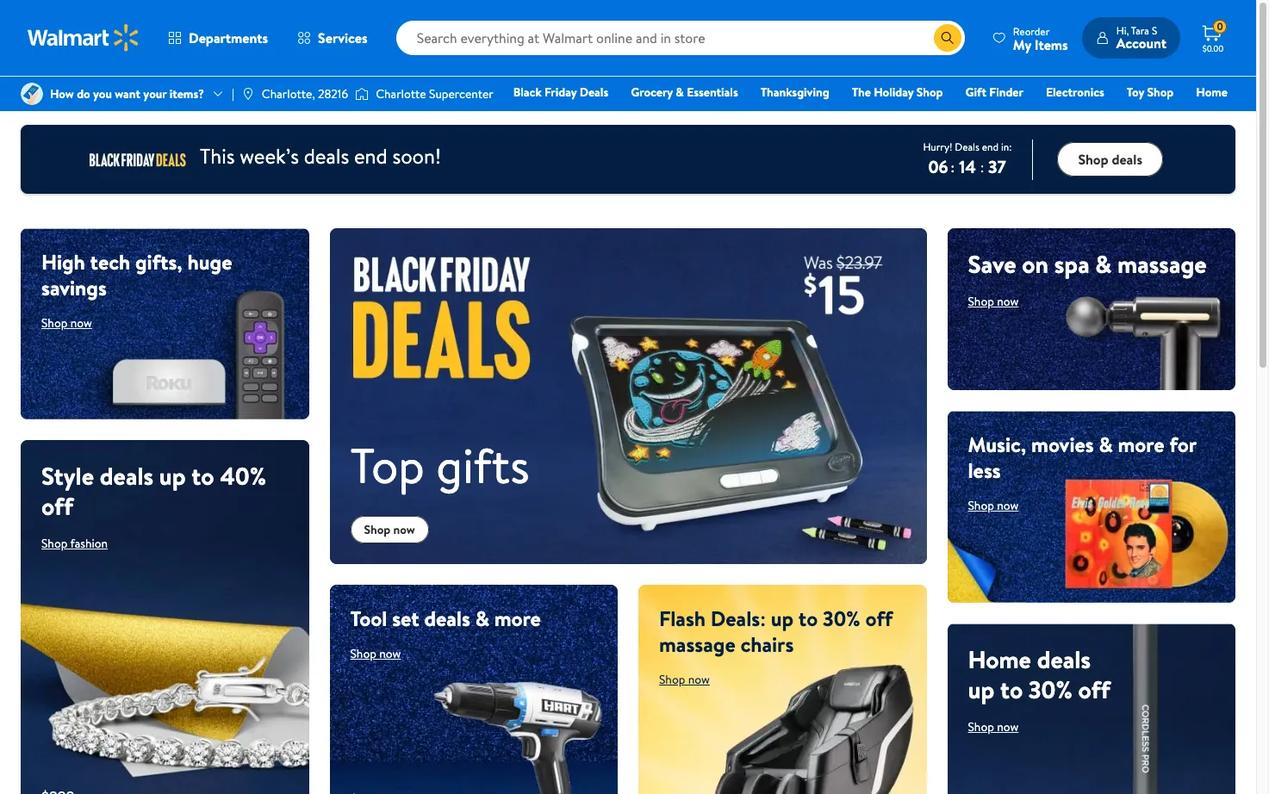 Task type: locate. For each thing, give the bounding box(es) containing it.
now for flash
[[688, 671, 710, 688]]

shop now for save on spa & massage
[[968, 293, 1019, 310]]

up for flash
[[771, 604, 794, 633]]

0 horizontal spatial massage
[[659, 630, 736, 659]]

shop now link down save
[[968, 293, 1019, 310]]

:
[[951, 157, 955, 176], [981, 157, 984, 176]]

savings
[[41, 273, 107, 302]]

shop right toy
[[1147, 84, 1174, 101]]

chairs
[[741, 630, 794, 659]]

30%
[[823, 604, 861, 633], [1029, 673, 1073, 706]]

deals for shop deals
[[1112, 150, 1143, 169]]

gift finder
[[966, 84, 1024, 101]]

electronics
[[1046, 84, 1105, 101]]

now down "home deals up to 30% off"
[[997, 718, 1019, 735]]

off
[[41, 490, 73, 523], [866, 604, 893, 633], [1078, 673, 1110, 706]]

0 horizontal spatial deals
[[580, 84, 609, 101]]

shop now down save
[[968, 293, 1019, 310]]

how do you want your items?
[[50, 85, 204, 102]]

now for music,
[[997, 497, 1019, 515]]

shop down "home deals up to 30% off"
[[968, 718, 994, 735]]

off inside style deals up to 40% off
[[41, 490, 73, 523]]

shop now link down savings
[[41, 315, 92, 332]]

finder
[[989, 84, 1024, 101]]

1 vertical spatial up
[[771, 604, 794, 633]]

essentials
[[687, 84, 738, 101]]

shop down save
[[968, 293, 994, 310]]

massage
[[1118, 247, 1207, 281], [659, 630, 736, 659]]

for
[[1170, 430, 1196, 459]]

off for style deals up to 40% off
[[41, 490, 73, 523]]

shop now down the top
[[364, 521, 415, 538]]

2 horizontal spatial to
[[1000, 673, 1023, 706]]

shop down less
[[968, 497, 994, 515]]

registry link
[[1022, 107, 1081, 126]]

the holiday shop link
[[844, 83, 951, 102]]

shop for top gifts
[[364, 521, 391, 538]]

registry
[[1029, 108, 1073, 125]]

0 horizontal spatial off
[[41, 490, 73, 523]]

off inside "home deals up to 30% off"
[[1078, 673, 1110, 706]]

deals
[[304, 141, 349, 171], [1112, 150, 1143, 169], [100, 460, 153, 493], [424, 604, 470, 633], [1037, 642, 1091, 676]]

1 vertical spatial to
[[799, 604, 818, 633]]

1 horizontal spatial :
[[981, 157, 984, 176]]

1 vertical spatial more
[[494, 604, 541, 633]]

charlotte
[[376, 85, 426, 102]]

home deals up to 30% off
[[968, 642, 1110, 706]]

 image right 28216
[[355, 85, 369, 103]]

shop down the top
[[364, 521, 391, 538]]

off inside flash deals: up to 30% off massage chairs
[[866, 604, 893, 633]]

home
[[1196, 84, 1228, 101], [968, 642, 1031, 676]]

spa
[[1054, 247, 1090, 281]]

shop now link down tool
[[350, 645, 401, 662]]

1 horizontal spatial to
[[799, 604, 818, 633]]

shop now link
[[968, 293, 1019, 310], [41, 315, 92, 332], [968, 497, 1019, 515], [350, 516, 429, 544], [350, 645, 401, 662], [659, 671, 710, 688], [968, 718, 1019, 735]]

save
[[968, 247, 1016, 281]]

this week's deals end soon!
[[200, 141, 441, 171]]

shop down savings
[[41, 315, 68, 332]]

up for style
[[159, 460, 186, 493]]

30% for deals
[[1029, 673, 1073, 706]]

1 horizontal spatial home
[[1196, 84, 1228, 101]]

shop now link down "home deals up to 30% off"
[[968, 718, 1019, 735]]

one debit link
[[1088, 107, 1162, 126]]

0 horizontal spatial :
[[951, 157, 955, 176]]

1 horizontal spatial up
[[771, 604, 794, 633]]

up inside "home deals up to 30% off"
[[968, 673, 995, 706]]

0 vertical spatial home
[[1196, 84, 1228, 101]]

shop right holiday
[[917, 84, 943, 101]]

now down the top
[[393, 521, 415, 538]]

shop now down "home deals up to 30% off"
[[968, 718, 1019, 735]]

shop fashion
[[41, 535, 108, 553]]

style
[[41, 460, 94, 493]]

0 vertical spatial up
[[159, 460, 186, 493]]

deals up 14
[[955, 139, 980, 154]]

shop now down savings
[[41, 315, 92, 332]]

to inside style deals up to 40% off
[[192, 460, 214, 493]]

0 $0.00
[[1203, 19, 1224, 54]]

shop down tool
[[350, 645, 376, 662]]

0 horizontal spatial to
[[192, 460, 214, 493]]

shop now down flash
[[659, 671, 710, 688]]

now for top
[[393, 521, 415, 538]]

1 horizontal spatial  image
[[355, 85, 369, 103]]

shop now link for top gifts
[[350, 516, 429, 544]]

up inside flash deals: up to 30% off massage chairs
[[771, 604, 794, 633]]

: left "37"
[[981, 157, 984, 176]]

now down set
[[379, 645, 401, 662]]

2 horizontal spatial off
[[1078, 673, 1110, 706]]

toy
[[1127, 84, 1144, 101]]

reorder my items
[[1013, 24, 1068, 54]]

1 vertical spatial massage
[[659, 630, 736, 659]]

shop now link down less
[[968, 497, 1019, 515]]

1 horizontal spatial 30%
[[1029, 673, 1073, 706]]

0 vertical spatial more
[[1118, 430, 1165, 459]]

departments
[[189, 28, 268, 47]]

shop down flash
[[659, 671, 685, 688]]

reorder
[[1013, 24, 1050, 38]]

end left in:
[[982, 139, 999, 154]]

Search search field
[[396, 21, 965, 55]]

toy shop link
[[1119, 83, 1182, 102]]

now down less
[[997, 497, 1019, 515]]

30% inside "home deals up to 30% off"
[[1029, 673, 1073, 706]]

shop now link for music, movies & more for less
[[968, 497, 1019, 515]]

gifts
[[436, 432, 530, 499]]

flash deals: up to 30% off massage chairs
[[659, 604, 893, 659]]

deals inside button
[[1112, 150, 1143, 169]]

more
[[1118, 430, 1165, 459], [494, 604, 541, 633]]

0 horizontal spatial 30%
[[823, 604, 861, 633]]

shop inside button
[[1078, 150, 1109, 169]]

supercenter
[[429, 85, 494, 102]]

1 horizontal spatial massage
[[1118, 247, 1207, 281]]

holiday
[[874, 84, 914, 101]]

flash
[[659, 604, 706, 633]]

grocery & essentials link
[[623, 83, 746, 102]]

in:
[[1001, 139, 1012, 154]]

your
[[143, 85, 167, 102]]

2 vertical spatial to
[[1000, 673, 1023, 706]]

$0.00
[[1203, 42, 1224, 54]]

set
[[392, 604, 419, 633]]

deals inside style deals up to 40% off
[[100, 460, 153, 493]]

30% inside flash deals: up to 30% off massage chairs
[[823, 604, 861, 633]]

home for home fashion
[[1196, 84, 1228, 101]]

shop for flash deals: up to 30% off massage chairs
[[659, 671, 685, 688]]

shop left the fashion
[[41, 535, 68, 553]]

now down save
[[997, 293, 1019, 310]]

deals inside "home deals up to 30% off"
[[1037, 642, 1091, 676]]

shop now link down the top
[[350, 516, 429, 544]]

shop now link for high tech gifts, huge savings
[[41, 315, 92, 332]]

shop now link for save on spa & massage
[[968, 293, 1019, 310]]

shop now for music, movies & more for less
[[968, 497, 1019, 515]]

shop now down less
[[968, 497, 1019, 515]]

now
[[997, 293, 1019, 310], [70, 315, 92, 332], [997, 497, 1019, 515], [393, 521, 415, 538], [379, 645, 401, 662], [688, 671, 710, 688], [997, 718, 1019, 735]]

fashion
[[967, 108, 1007, 125]]

shop now for top gifts
[[364, 521, 415, 538]]

end left the soon!
[[354, 141, 387, 171]]

now down savings
[[70, 315, 92, 332]]

thanksgiving link
[[753, 83, 837, 102]]

0 horizontal spatial up
[[159, 460, 186, 493]]

tool
[[350, 604, 387, 633]]

the
[[852, 84, 871, 101]]

black friday deals
[[513, 84, 609, 101]]

0 vertical spatial deals
[[580, 84, 609, 101]]

1 horizontal spatial more
[[1118, 430, 1165, 459]]

shop now for tool set deals & more
[[350, 645, 401, 662]]

grocery
[[631, 84, 673, 101]]

end inside hurry! deals end in: 06 : 14 : 37
[[982, 139, 999, 154]]

1 horizontal spatial end
[[982, 139, 999, 154]]

1 : from the left
[[951, 157, 955, 176]]

grocery & essentials
[[631, 84, 738, 101]]

: right the 06
[[951, 157, 955, 176]]

deals right friday
[[580, 84, 609, 101]]

electronics link
[[1038, 83, 1112, 102]]

do
[[77, 85, 90, 102]]

shop now link for flash deals: up to 30% off massage chairs
[[659, 671, 710, 688]]

home inside "home deals up to 30% off"
[[968, 642, 1031, 676]]

shop down one
[[1078, 150, 1109, 169]]

top
[[350, 432, 425, 499]]

off for home deals up to 30% off
[[1078, 673, 1110, 706]]

home fashion
[[967, 84, 1228, 125]]

1 vertical spatial off
[[866, 604, 893, 633]]

music,
[[968, 430, 1026, 459]]

shop now link down flash
[[659, 671, 710, 688]]

massage inside flash deals: up to 30% off massage chairs
[[659, 630, 736, 659]]

1 vertical spatial 30%
[[1029, 673, 1073, 706]]

1 vertical spatial home
[[968, 642, 1031, 676]]

0 vertical spatial 30%
[[823, 604, 861, 633]]

1 horizontal spatial off
[[866, 604, 893, 633]]

shop
[[917, 84, 943, 101], [1147, 84, 1174, 101], [1078, 150, 1109, 169], [968, 293, 994, 310], [41, 315, 68, 332], [968, 497, 994, 515], [364, 521, 391, 538], [41, 535, 68, 553], [350, 645, 376, 662], [659, 671, 685, 688], [968, 718, 994, 735]]

1 vertical spatial deals
[[955, 139, 980, 154]]

 image
[[21, 83, 43, 105], [355, 85, 369, 103]]

home inside home fashion
[[1196, 84, 1228, 101]]

now for high
[[70, 315, 92, 332]]

shop for save on spa & massage
[[968, 293, 994, 310]]

music, movies & more for less
[[968, 430, 1196, 485]]

shop deals button
[[1058, 142, 1163, 177]]

up
[[159, 460, 186, 493], [771, 604, 794, 633], [968, 673, 995, 706]]

0 vertical spatial off
[[41, 490, 73, 523]]

 image
[[241, 87, 255, 101]]

now down flash
[[688, 671, 710, 688]]

& right spa
[[1095, 247, 1112, 281]]

to inside "home deals up to 30% off"
[[1000, 673, 1023, 706]]

shop now down tool
[[350, 645, 401, 662]]

0 vertical spatial to
[[192, 460, 214, 493]]

up inside style deals up to 40% off
[[159, 460, 186, 493]]

&
[[676, 84, 684, 101], [1095, 247, 1112, 281], [1099, 430, 1113, 459], [475, 604, 489, 633]]

& right movies
[[1099, 430, 1113, 459]]

40%
[[220, 460, 266, 493]]

0 horizontal spatial  image
[[21, 83, 43, 105]]

0 horizontal spatial more
[[494, 604, 541, 633]]

2 vertical spatial up
[[968, 673, 995, 706]]

to inside flash deals: up to 30% off massage chairs
[[799, 604, 818, 633]]

2 vertical spatial off
[[1078, 673, 1110, 706]]

charlotte, 28216
[[262, 85, 348, 102]]

 image left how
[[21, 83, 43, 105]]

to
[[192, 460, 214, 493], [799, 604, 818, 633], [1000, 673, 1023, 706]]

|
[[232, 85, 234, 102]]

0 horizontal spatial home
[[968, 642, 1031, 676]]

1 horizontal spatial deals
[[955, 139, 980, 154]]

one
[[1096, 108, 1122, 125]]

2 horizontal spatial up
[[968, 673, 995, 706]]

14
[[959, 155, 976, 178]]

0 horizontal spatial end
[[354, 141, 387, 171]]



Task type: describe. For each thing, give the bounding box(es) containing it.
up for home
[[968, 673, 995, 706]]

shop now for high tech gifts, huge savings
[[41, 315, 92, 332]]

shop deals
[[1078, 150, 1143, 169]]

one debit
[[1096, 108, 1154, 125]]

deals for home deals up to 30% off
[[1037, 642, 1091, 676]]

37
[[988, 155, 1006, 178]]

walmart+ link
[[1169, 107, 1236, 126]]

black friday deals link
[[506, 83, 616, 102]]

walmart+
[[1176, 108, 1228, 125]]

off for flash deals: up to 30% off massage chairs
[[866, 604, 893, 633]]

now for tool
[[379, 645, 401, 662]]

friday
[[545, 84, 577, 101]]

want
[[115, 85, 140, 102]]

high
[[41, 247, 85, 277]]

& inside music, movies & more for less
[[1099, 430, 1113, 459]]

debit
[[1125, 108, 1154, 125]]

departments button
[[153, 17, 283, 59]]

home for home deals up to 30% off
[[968, 642, 1031, 676]]

shop for style deals up to 40% off
[[41, 535, 68, 553]]

toy shop
[[1127, 84, 1174, 101]]

my
[[1013, 35, 1031, 54]]

black
[[513, 84, 542, 101]]

items
[[1035, 35, 1068, 54]]

week's
[[240, 141, 299, 171]]

Walmart Site-Wide search field
[[396, 21, 965, 55]]

items?
[[169, 85, 204, 102]]

gifts,
[[135, 247, 182, 277]]

more inside music, movies & more for less
[[1118, 430, 1165, 459]]

shop fashion link
[[41, 535, 108, 553]]

to for home deals up to 30% off
[[1000, 673, 1023, 706]]

shop for tool set deals & more
[[350, 645, 376, 662]]

movies
[[1031, 430, 1094, 459]]

hi, tara s account
[[1116, 23, 1167, 53]]

28216
[[318, 85, 348, 102]]

tara
[[1131, 23, 1149, 38]]

services
[[318, 28, 368, 47]]

tech
[[90, 247, 130, 277]]

hurry!
[[923, 139, 952, 154]]

account
[[1116, 34, 1167, 53]]

shop now for home deals up to 30% off
[[968, 718, 1019, 735]]

you
[[93, 85, 112, 102]]

fashion
[[70, 535, 108, 553]]

gift finder link
[[958, 83, 1031, 102]]

to for style deals up to 40% off
[[192, 460, 214, 493]]

gift
[[966, 84, 987, 101]]

deals inside hurry! deals end in: 06 : 14 : 37
[[955, 139, 980, 154]]

on
[[1022, 247, 1049, 281]]

tool set deals & more
[[350, 604, 541, 633]]

now for save
[[997, 293, 1019, 310]]

services button
[[283, 17, 382, 59]]

deals for style deals up to 40% off
[[100, 460, 153, 493]]

deals:
[[711, 604, 766, 633]]

06
[[928, 155, 948, 178]]

30% for deals:
[[823, 604, 861, 633]]

the holiday shop
[[852, 84, 943, 101]]

0
[[1217, 19, 1223, 34]]

& right set
[[475, 604, 489, 633]]

hurry! deals end in: 06 : 14 : 37
[[923, 139, 1012, 178]]

shop for high tech gifts, huge savings
[[41, 315, 68, 332]]

 image for charlotte supercenter
[[355, 85, 369, 103]]

shop for music, movies & more for less
[[968, 497, 994, 515]]

huge
[[187, 247, 232, 277]]

search icon image
[[941, 31, 955, 45]]

thanksgiving
[[761, 84, 829, 101]]

0 vertical spatial massage
[[1118, 247, 1207, 281]]

s
[[1152, 23, 1157, 38]]

top gifts
[[350, 432, 530, 499]]

hi,
[[1116, 23, 1129, 38]]

home link
[[1188, 83, 1236, 102]]

shop now link for home deals up to 30% off
[[968, 718, 1019, 735]]

style deals up to 40% off
[[41, 460, 266, 523]]

less
[[968, 456, 1001, 485]]

soon!
[[392, 141, 441, 171]]

to for flash deals: up to 30% off massage chairs
[[799, 604, 818, 633]]

walmart plus logo image
[[90, 144, 186, 175]]

charlotte supercenter
[[376, 85, 494, 102]]

shop now for flash deals: up to 30% off massage chairs
[[659, 671, 710, 688]]

walmart image
[[28, 24, 140, 52]]

shop for home deals up to 30% off
[[968, 718, 994, 735]]

now for home
[[997, 718, 1019, 735]]

high tech gifts, huge savings
[[41, 247, 232, 302]]

& right grocery
[[676, 84, 684, 101]]

how
[[50, 85, 74, 102]]

2 : from the left
[[981, 157, 984, 176]]

 image for how do you want your items?
[[21, 83, 43, 105]]

charlotte,
[[262, 85, 315, 102]]

shop now link for tool set deals & more
[[350, 645, 401, 662]]



Task type: vqa. For each thing, say whether or not it's contained in the screenshot.
be
no



